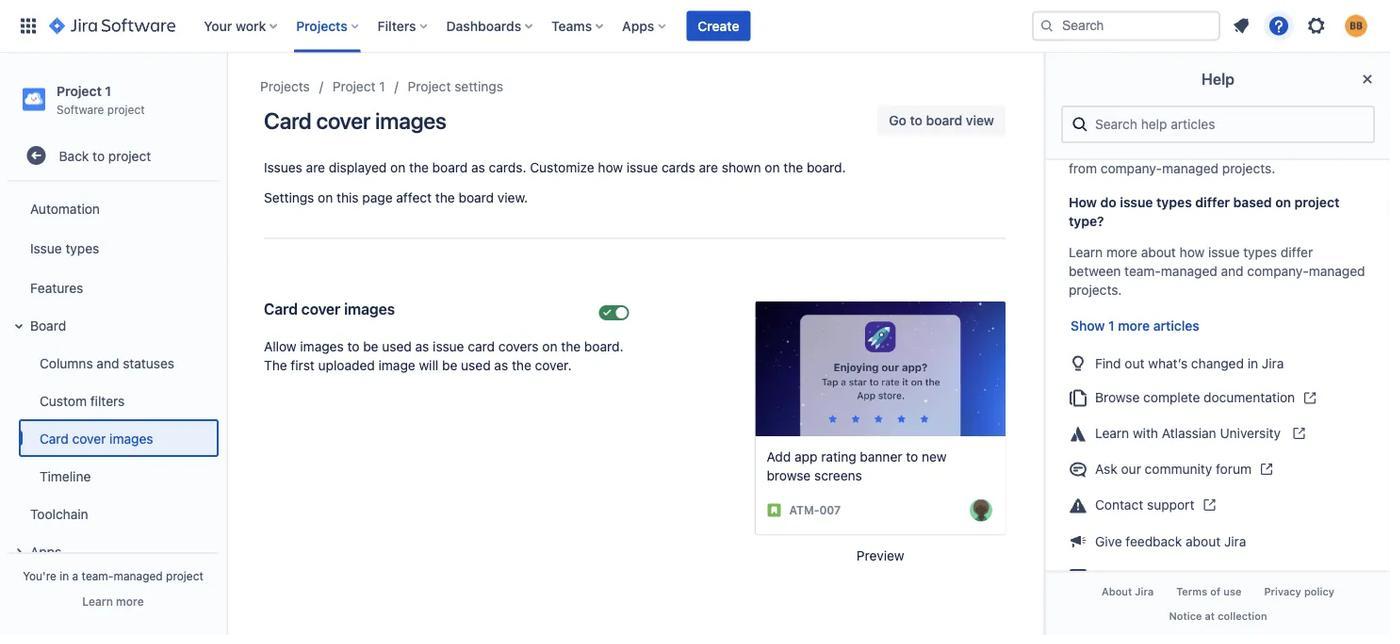 Task type: locate. For each thing, give the bounding box(es) containing it.
1 vertical spatial how
[[1180, 245, 1205, 261]]

allow images to be used as issue card covers on the board. the first uploaded image will be used as the cover.
[[264, 339, 624, 373]]

1 horizontal spatial as
[[471, 160, 485, 175]]

browse
[[1095, 390, 1140, 406]]

contact
[[1095, 498, 1144, 513]]

1 vertical spatial as
[[415, 339, 429, 354]]

images down project settings link
[[375, 107, 447, 134]]

on up cover. at the left of page
[[542, 339, 558, 354]]

1 vertical spatial used
[[461, 358, 491, 373]]

policy
[[1305, 586, 1335, 598]]

privacy policy
[[1264, 586, 1335, 598]]

on right based
[[1276, 195, 1292, 211]]

jira down keyboard shortcuts
[[1135, 586, 1154, 598]]

learn inside button
[[82, 595, 113, 608]]

dashboards button
[[441, 11, 540, 41]]

apps right teams dropdown button
[[622, 18, 655, 33]]

1 inside button
[[1109, 319, 1115, 334]]

more up up
[[1107, 123, 1138, 139]]

be up the uploaded
[[363, 339, 379, 354]]

more for learn more
[[116, 595, 144, 608]]

group
[[4, 71, 219, 576]]

keyboard
[[1095, 569, 1153, 585]]

projects inside projects 'popup button'
[[296, 18, 348, 33]]

Search help articles field
[[1090, 107, 1366, 141]]

1
[[379, 79, 385, 94], [105, 83, 111, 99], [1109, 319, 1115, 334]]

about down how do issue types differ based on project type? in the right top of the page
[[1141, 245, 1176, 261]]

0 horizontal spatial in
[[60, 569, 69, 583]]

and inside learn more about what makes configuring and setting up your team-managed project different from company-managed projects.
[[1329, 123, 1351, 139]]

0 horizontal spatial projects.
[[1069, 283, 1122, 298]]

learn more button
[[82, 594, 144, 609]]

issue up will
[[433, 339, 464, 354]]

projects right work
[[296, 18, 348, 33]]

types down based
[[1244, 245, 1277, 261]]

projects.
[[1223, 161, 1276, 177], [1069, 283, 1122, 298]]

issue right do on the right top of page
[[1120, 195, 1153, 211]]

issue types
[[30, 240, 99, 256]]

types down your
[[1157, 195, 1192, 211]]

the down the covers
[[512, 358, 532, 373]]

between
[[1069, 264, 1121, 279]]

images up first on the left bottom of the page
[[300, 339, 344, 354]]

team- right between
[[1125, 264, 1161, 279]]

shown
[[722, 160, 761, 175]]

atm-007 link
[[790, 503, 841, 519]]

help image
[[1268, 15, 1291, 37]]

0 horizontal spatial company-
[[1101, 161, 1162, 177]]

to inside button
[[910, 113, 923, 128]]

0 vertical spatial projects.
[[1223, 161, 1276, 177]]

1 expand image from the top
[[8, 315, 30, 338]]

0 horizontal spatial project
[[57, 83, 102, 99]]

types inside "link"
[[65, 240, 99, 256]]

are right the issues
[[306, 160, 325, 175]]

how do issue types differ based on project type?
[[1069, 195, 1340, 230]]

0 vertical spatial as
[[471, 160, 485, 175]]

expand image inside the board button
[[8, 315, 30, 338]]

learn inside learn more about what makes configuring and setting up your team-managed project different from company-managed projects.
[[1069, 123, 1103, 139]]

1 vertical spatial apps
[[30, 544, 62, 559]]

images down "custom filters" link
[[110, 431, 153, 446]]

you're
[[23, 569, 56, 583]]

used down card
[[461, 358, 491, 373]]

board button
[[8, 307, 219, 344]]

0 vertical spatial card cover images
[[264, 107, 447, 134]]

types inside learn more about how issue types differ between team-managed and company-managed projects.
[[1244, 245, 1277, 261]]

1 vertical spatial expand image
[[8, 541, 30, 564]]

the up cover. at the left of page
[[561, 339, 581, 354]]

how down how do issue types differ based on project type? in the right top of the page
[[1180, 245, 1205, 261]]

expand image down features
[[8, 315, 30, 338]]

0 vertical spatial card
[[264, 107, 311, 134]]

project inside project 1 software project
[[57, 83, 102, 99]]

2 vertical spatial jira
[[1135, 586, 1154, 598]]

1 vertical spatial be
[[442, 358, 458, 373]]

1 vertical spatial differ
[[1281, 245, 1313, 261]]

more for learn more about how issue types differ between team-managed and company-managed projects.
[[1107, 245, 1138, 261]]

the
[[409, 160, 429, 175], [784, 160, 803, 175], [435, 190, 455, 206], [561, 339, 581, 354], [512, 358, 532, 373]]

on
[[390, 160, 406, 175], [765, 160, 780, 175], [318, 190, 333, 206], [1276, 195, 1292, 211], [542, 339, 558, 354]]

2 horizontal spatial project
[[408, 79, 451, 94]]

support
[[1147, 498, 1195, 513]]

work
[[236, 18, 266, 33]]

used up image
[[382, 339, 412, 354]]

issue down how do issue types differ based on project type? in the right top of the page
[[1209, 245, 1240, 261]]

0 vertical spatial about
[[1141, 123, 1176, 139]]

and up filters at the left of page
[[97, 355, 119, 371]]

in up documentation
[[1248, 356, 1259, 371]]

1 horizontal spatial projects.
[[1223, 161, 1276, 177]]

team- down what
[[1164, 142, 1201, 158]]

jira software image
[[49, 15, 176, 37], [49, 15, 176, 37]]

give feedback about jira link
[[1061, 524, 1375, 559]]

more up between
[[1107, 245, 1138, 261]]

cover up first on the left bottom of the page
[[301, 300, 341, 318]]

be
[[363, 339, 379, 354], [442, 358, 458, 373]]

learn with atlassian university link
[[1061, 416, 1375, 452]]

2 vertical spatial as
[[494, 358, 508, 373]]

0 horizontal spatial jira
[[1135, 586, 1154, 598]]

about inside learn more about what makes configuring and setting up your team-managed project different from company-managed projects.
[[1141, 123, 1176, 139]]

company- inside learn more about how issue types differ between team-managed and company-managed projects.
[[1248, 264, 1309, 279]]

on inside how do issue types differ based on project type?
[[1276, 195, 1292, 211]]

1 horizontal spatial how
[[1180, 245, 1205, 261]]

card cover images down project 1 link
[[264, 107, 447, 134]]

1 vertical spatial company-
[[1248, 264, 1309, 279]]

0 horizontal spatial how
[[598, 160, 623, 175]]

primary element
[[11, 0, 1032, 52]]

give feedback about jira
[[1095, 534, 1247, 550]]

Search field
[[1032, 11, 1221, 41]]

expand image up you're
[[8, 541, 30, 564]]

customize
[[530, 160, 594, 175]]

1 down filters
[[379, 79, 385, 94]]

2 vertical spatial card cover images
[[40, 431, 153, 446]]

1 horizontal spatial board.
[[807, 160, 846, 175]]

apps inside apps button
[[30, 544, 62, 559]]

1 horizontal spatial 1
[[379, 79, 385, 94]]

2 are from the left
[[699, 160, 718, 175]]

up
[[1115, 142, 1130, 158]]

cards.
[[489, 160, 526, 175]]

issue types link
[[8, 227, 219, 269]]

projects right sidebar navigation icon
[[260, 79, 310, 94]]

2 horizontal spatial jira
[[1262, 356, 1284, 371]]

card cover images up the uploaded
[[264, 300, 395, 318]]

in left a
[[60, 569, 69, 583]]

about up your
[[1141, 123, 1176, 139]]

1 inside project 1 software project
[[105, 83, 111, 99]]

more inside learn more button
[[116, 595, 144, 608]]

jira up keyboard shortcuts link
[[1225, 534, 1247, 550]]

card cover images
[[264, 107, 447, 134], [264, 300, 395, 318], [40, 431, 153, 446]]

card inside card cover images link
[[40, 431, 69, 446]]

banner
[[0, 0, 1390, 53]]

team- inside learn more about what makes configuring and setting up your team-managed project different from company-managed projects.
[[1164, 142, 1201, 158]]

teams
[[552, 18, 592, 33]]

0 horizontal spatial and
[[97, 355, 119, 371]]

expand image
[[8, 315, 30, 338], [8, 541, 30, 564]]

team- inside learn more about how issue types differ between team-managed and company-managed projects.
[[1125, 264, 1161, 279]]

learn up between
[[1069, 245, 1103, 261]]

and
[[1329, 123, 1351, 139], [1221, 264, 1244, 279], [97, 355, 119, 371]]

as up will
[[415, 339, 429, 354]]

card down custom
[[40, 431, 69, 446]]

2 vertical spatial and
[[97, 355, 119, 371]]

0 vertical spatial differ
[[1196, 195, 1230, 211]]

1 horizontal spatial apps
[[622, 18, 655, 33]]

issue
[[627, 160, 658, 175], [1120, 195, 1153, 211], [1209, 245, 1240, 261], [433, 339, 464, 354]]

0 horizontal spatial be
[[363, 339, 379, 354]]

to left "new"
[[906, 449, 918, 465]]

0 vertical spatial apps
[[622, 18, 655, 33]]

preview
[[857, 548, 905, 563]]

appswitcher icon image
[[17, 15, 40, 37]]

help
[[1202, 70, 1235, 88]]

as down the covers
[[494, 358, 508, 373]]

learn for learn more
[[82, 595, 113, 608]]

team- right a
[[82, 569, 114, 583]]

terms of use
[[1177, 586, 1242, 598]]

atm-
[[790, 504, 820, 517]]

0 horizontal spatial apps
[[30, 544, 62, 559]]

1 vertical spatial cover
[[301, 300, 341, 318]]

displayed
[[329, 160, 387, 175]]

to right go
[[910, 113, 923, 128]]

0 horizontal spatial board.
[[584, 339, 624, 354]]

project inside learn more about what makes configuring and setting up your team-managed project different from company-managed projects.
[[1261, 142, 1303, 158]]

cover.
[[535, 358, 572, 373]]

learn left "with"
[[1095, 426, 1130, 442]]

issue inside allow images to be used as issue card covers on the board. the first uploaded image will be used as the cover.
[[433, 339, 464, 354]]

1 horizontal spatial and
[[1221, 264, 1244, 279]]

how right customize
[[598, 160, 623, 175]]

apps up you're
[[30, 544, 62, 559]]

card up allow at the left bottom
[[264, 300, 298, 318]]

0 horizontal spatial used
[[382, 339, 412, 354]]

view.
[[498, 190, 528, 206]]

screens
[[815, 468, 862, 484]]

1 vertical spatial jira
[[1225, 534, 1247, 550]]

jira
[[1262, 356, 1284, 371], [1225, 534, 1247, 550], [1135, 586, 1154, 598]]

0 horizontal spatial team-
[[82, 569, 114, 583]]

about for your
[[1141, 123, 1176, 139]]

learn
[[1069, 123, 1103, 139], [1069, 245, 1103, 261], [1095, 426, 1130, 442], [82, 595, 113, 608]]

project inside how do issue types differ based on project type?
[[1295, 195, 1340, 211]]

types right the "issue"
[[65, 240, 99, 256]]

how inside learn more about how issue types differ between team-managed and company-managed projects.
[[1180, 245, 1205, 261]]

1 up 'back to project'
[[105, 83, 111, 99]]

apps
[[622, 18, 655, 33], [30, 544, 62, 559]]

are right cards
[[699, 160, 718, 175]]

card down projects link
[[264, 107, 311, 134]]

1 horizontal spatial in
[[1248, 356, 1259, 371]]

projects for projects 'popup button'
[[296, 18, 348, 33]]

differ inside learn more about how issue types differ between team-managed and company-managed projects.
[[1281, 245, 1313, 261]]

how
[[1069, 195, 1097, 211]]

to up the uploaded
[[347, 339, 360, 354]]

columns
[[40, 355, 93, 371]]

0 horizontal spatial differ
[[1196, 195, 1230, 211]]

company- down up
[[1101, 161, 1162, 177]]

0 horizontal spatial types
[[65, 240, 99, 256]]

browse complete documentation link
[[1061, 381, 1375, 416]]

learn for learn more about how issue types differ between team-managed and company-managed projects.
[[1069, 245, 1103, 261]]

issue left cards
[[627, 160, 658, 175]]

1 vertical spatial projects
[[260, 79, 310, 94]]

project 1 link
[[333, 75, 385, 98]]

more up out
[[1118, 319, 1150, 334]]

0 vertical spatial board
[[926, 113, 963, 128]]

0 vertical spatial jira
[[1262, 356, 1284, 371]]

1 vertical spatial card cover images
[[264, 300, 395, 318]]

more
[[1107, 123, 1138, 139], [1107, 245, 1138, 261], [1118, 319, 1150, 334], [116, 595, 144, 608]]

learn inside learn more about how issue types differ between team-managed and company-managed projects.
[[1069, 245, 1103, 261]]

0 vertical spatial expand image
[[8, 315, 30, 338]]

to inside allow images to be used as issue card covers on the board. the first uploaded image will be used as the cover.
[[347, 339, 360, 354]]

2 horizontal spatial and
[[1329, 123, 1351, 139]]

be right will
[[442, 358, 458, 373]]

1 horizontal spatial differ
[[1281, 245, 1313, 261]]

are
[[306, 160, 325, 175], [699, 160, 718, 175]]

2 vertical spatial cover
[[72, 431, 106, 446]]

and up "different"
[[1329, 123, 1351, 139]]

project up software
[[57, 83, 102, 99]]

on left this
[[318, 190, 333, 206]]

changed
[[1192, 356, 1244, 371]]

projects. down between
[[1069, 283, 1122, 298]]

more inside learn more about what makes configuring and setting up your team-managed project different from company-managed projects.
[[1107, 123, 1138, 139]]

terms of use link
[[1165, 580, 1253, 604]]

more inside show 1 more articles button
[[1118, 319, 1150, 334]]

card cover images down filters at the left of page
[[40, 431, 153, 446]]

more for learn more about what makes configuring and setting up your team-managed project different from company-managed projects.
[[1107, 123, 1138, 139]]

community
[[1145, 462, 1213, 477]]

1 horizontal spatial company-
[[1248, 264, 1309, 279]]

0 vertical spatial and
[[1329, 123, 1351, 139]]

about up keyboard shortcuts link
[[1186, 534, 1221, 550]]

forum
[[1216, 462, 1252, 477]]

1 vertical spatial about
[[1141, 245, 1176, 261]]

0 vertical spatial company-
[[1101, 161, 1162, 177]]

2 horizontal spatial 1
[[1109, 319, 1115, 334]]

a
[[72, 569, 78, 583]]

cover down custom filters at the bottom left
[[72, 431, 106, 446]]

learn more about what makes configuring and setting up your team-managed project different from company-managed projects.
[[1069, 123, 1359, 177]]

0 horizontal spatial are
[[306, 160, 325, 175]]

board left cards.
[[432, 160, 468, 175]]

give
[[1095, 534, 1122, 550]]

and down how do issue types differ based on project type? in the right top of the page
[[1221, 264, 1244, 279]]

1 horizontal spatial are
[[699, 160, 718, 175]]

board. right shown
[[807, 160, 846, 175]]

more inside learn more about how issue types differ between team-managed and company-managed projects.
[[1107, 245, 1138, 261]]

apps button
[[617, 11, 673, 41]]

1 vertical spatial in
[[60, 569, 69, 583]]

issues are displayed on the board as cards. customize how issue cards are shown on the board.
[[264, 160, 846, 175]]

apps inside apps dropdown button
[[622, 18, 655, 33]]

0 vertical spatial projects
[[296, 18, 348, 33]]

project left "settings"
[[408, 79, 451, 94]]

what's
[[1148, 356, 1188, 371]]

automation
[[30, 201, 100, 216]]

2 horizontal spatial types
[[1244, 245, 1277, 261]]

1 right show
[[1109, 319, 1115, 334]]

0 horizontal spatial 1
[[105, 83, 111, 99]]

1 vertical spatial and
[[1221, 264, 1244, 279]]

settings image
[[1306, 15, 1328, 37]]

board. right the covers
[[584, 339, 624, 354]]

1 vertical spatial team-
[[1125, 264, 1161, 279]]

1 vertical spatial board.
[[584, 339, 624, 354]]

issue inside learn more about how issue types differ between team-managed and company-managed projects.
[[1209, 245, 1240, 261]]

learn down the you're in a team-managed project
[[82, 595, 113, 608]]

board
[[30, 318, 66, 333]]

out
[[1125, 356, 1145, 371]]

on right shown
[[765, 160, 780, 175]]

user image
[[970, 499, 993, 522]]

expand image inside apps button
[[8, 541, 30, 564]]

1 horizontal spatial team-
[[1125, 264, 1161, 279]]

learn up setting
[[1069, 123, 1103, 139]]

in
[[1248, 356, 1259, 371], [60, 569, 69, 583]]

2 horizontal spatial team-
[[1164, 142, 1201, 158]]

show
[[1071, 319, 1105, 334]]

project down projects 'popup button'
[[333, 79, 376, 94]]

2 expand image from the top
[[8, 541, 30, 564]]

1 vertical spatial projects.
[[1069, 283, 1122, 298]]

images up the uploaded
[[344, 300, 395, 318]]

your profile and settings image
[[1345, 15, 1368, 37]]

cover down project 1 link
[[316, 107, 370, 134]]

1 horizontal spatial types
[[1157, 195, 1192, 211]]

board. inside allow images to be used as issue card covers on the board. the first uploaded image will be used as the cover.
[[584, 339, 624, 354]]

board left view
[[926, 113, 963, 128]]

board.
[[807, 160, 846, 175], [584, 339, 624, 354]]

1 horizontal spatial project
[[333, 79, 376, 94]]

board left 'view.' at the left
[[459, 190, 494, 206]]

0 vertical spatial in
[[1248, 356, 1259, 371]]

2 vertical spatial card
[[40, 431, 69, 446]]

dashboards
[[446, 18, 521, 33]]

contact support
[[1095, 498, 1195, 513]]

project
[[107, 103, 145, 116], [1261, 142, 1303, 158], [108, 148, 151, 163], [1295, 195, 1340, 211], [166, 569, 204, 583]]

company- down based
[[1248, 264, 1309, 279]]

more down the you're in a team-managed project
[[116, 595, 144, 608]]

about inside learn more about how issue types differ between team-managed and company-managed projects.
[[1141, 245, 1176, 261]]

setting
[[1069, 142, 1111, 158]]

and inside group
[[97, 355, 119, 371]]

0 vertical spatial team-
[[1164, 142, 1201, 158]]

jira up documentation
[[1262, 356, 1284, 371]]

projects. up based
[[1223, 161, 1276, 177]]

projects button
[[291, 11, 366, 41]]

company-
[[1101, 161, 1162, 177], [1248, 264, 1309, 279]]

as left cards.
[[471, 160, 485, 175]]



Task type: describe. For each thing, give the bounding box(es) containing it.
0 horizontal spatial as
[[415, 339, 429, 354]]

ask
[[1095, 462, 1118, 477]]

find out what's changed in jira
[[1095, 356, 1284, 371]]

about jira button
[[1091, 580, 1165, 604]]

1 for project 1 software project
[[105, 83, 111, 99]]

types inside how do issue types differ based on project type?
[[1157, 195, 1192, 211]]

documentation
[[1204, 390, 1295, 406]]

makes
[[1213, 123, 1252, 139]]

filters
[[90, 393, 125, 408]]

your
[[1134, 142, 1161, 158]]

features
[[30, 280, 83, 295]]

based
[[1234, 195, 1272, 211]]

0 vertical spatial cover
[[316, 107, 370, 134]]

0 vertical spatial be
[[363, 339, 379, 354]]

statuses
[[123, 355, 174, 371]]

cards
[[662, 160, 696, 175]]

features link
[[8, 269, 219, 307]]

collection
[[1218, 610, 1268, 622]]

project for project settings
[[408, 79, 451, 94]]

projects. inside learn more about what makes configuring and setting up your team-managed project different from company-managed projects.
[[1223, 161, 1276, 177]]

projects for projects link
[[260, 79, 310, 94]]

images inside allow images to be used as issue card covers on the board. the first uploaded image will be used as the cover.
[[300, 339, 344, 354]]

our
[[1121, 462, 1142, 477]]

learn for learn more about what makes configuring and setting up your team-managed project different from company-managed projects.
[[1069, 123, 1103, 139]]

new
[[922, 449, 947, 465]]

complete
[[1144, 390, 1200, 406]]

toolchain link
[[8, 495, 219, 533]]

covers
[[498, 339, 539, 354]]

your work button
[[198, 11, 285, 41]]

1 vertical spatial board
[[432, 160, 468, 175]]

about for managed
[[1141, 245, 1176, 261]]

allow
[[264, 339, 297, 354]]

terms
[[1177, 586, 1208, 598]]

to right back
[[93, 148, 105, 163]]

toolchain
[[30, 506, 88, 522]]

find out what's changed in jira link
[[1061, 345, 1375, 381]]

1 horizontal spatial jira
[[1225, 534, 1247, 550]]

filters button
[[372, 11, 435, 41]]

type?
[[1069, 214, 1104, 230]]

1 for show 1 more articles
[[1109, 319, 1115, 334]]

banner containing your work
[[0, 0, 1390, 53]]

rating
[[821, 449, 857, 465]]

at
[[1205, 610, 1215, 622]]

cover inside group
[[72, 431, 106, 446]]

sidebar navigation image
[[206, 75, 247, 113]]

2 horizontal spatial as
[[494, 358, 508, 373]]

settings
[[455, 79, 503, 94]]

project settings link
[[408, 75, 503, 98]]

learn more
[[82, 595, 144, 608]]

go
[[889, 113, 907, 128]]

card cover images link
[[19, 420, 219, 457]]

learn more about what makes configuring and setting up your team-managed project different from company-managed projects. button
[[1061, 83, 1375, 186]]

1 horizontal spatial used
[[461, 358, 491, 373]]

ask our community forum link
[[1061, 452, 1375, 488]]

about jira
[[1102, 586, 1154, 598]]

of
[[1211, 586, 1221, 598]]

first
[[291, 358, 315, 373]]

atlassian
[[1162, 426, 1217, 442]]

images inside group
[[110, 431, 153, 446]]

contact support link
[[1061, 488, 1375, 524]]

about
[[1102, 586, 1132, 598]]

0 vertical spatial how
[[598, 160, 623, 175]]

notifications image
[[1230, 15, 1253, 37]]

go to board view button
[[878, 106, 1006, 136]]

from
[[1069, 161, 1097, 177]]

back to project link
[[8, 137, 219, 175]]

to inside add app rating banner to new browse screens
[[906, 449, 918, 465]]

issues
[[264, 160, 302, 175]]

the right affect on the left of page
[[435, 190, 455, 206]]

show 1 more articles
[[1071, 319, 1200, 334]]

1 for project 1
[[379, 79, 385, 94]]

apps button
[[8, 533, 219, 571]]

the right shown
[[784, 160, 803, 175]]

notice
[[1169, 610, 1202, 622]]

atm-007
[[790, 504, 841, 517]]

issue inside how do issue types differ based on project type?
[[1120, 195, 1153, 211]]

project 1
[[333, 79, 385, 94]]

what
[[1180, 123, 1209, 139]]

board inside button
[[926, 113, 963, 128]]

do
[[1101, 195, 1117, 211]]

expand image for apps
[[8, 541, 30, 564]]

feedback
[[1126, 534, 1182, 550]]

project 1 software project
[[57, 83, 145, 116]]

projects link
[[260, 75, 310, 98]]

custom filters link
[[19, 382, 219, 420]]

2 vertical spatial team-
[[82, 569, 114, 583]]

uploaded
[[318, 358, 375, 373]]

close image
[[1357, 68, 1379, 90]]

on inside allow images to be used as issue card covers on the board. the first uploaded image will be used as the cover.
[[542, 339, 558, 354]]

add app rating banner to new browse screens
[[767, 449, 947, 484]]

browse
[[767, 468, 811, 484]]

search image
[[1040, 18, 1055, 33]]

differ inside how do issue types differ based on project type?
[[1196, 195, 1230, 211]]

story image
[[767, 503, 782, 518]]

card cover image
[[756, 302, 1006, 436]]

with
[[1133, 426, 1159, 442]]

0 vertical spatial board.
[[807, 160, 846, 175]]

learn for learn with atlassian university
[[1095, 426, 1130, 442]]

the up affect on the left of page
[[409, 160, 429, 175]]

timeline link
[[19, 457, 219, 495]]

2 vertical spatial about
[[1186, 534, 1221, 550]]

keyboard shortcuts link
[[1061, 559, 1375, 594]]

project for project 1
[[333, 79, 376, 94]]

group containing automation
[[4, 71, 219, 576]]

settings on this page affect the board view.
[[264, 190, 528, 206]]

timeline
[[40, 468, 91, 484]]

0 vertical spatial used
[[382, 339, 412, 354]]

articles
[[1154, 319, 1200, 334]]

issue
[[30, 240, 62, 256]]

show 1 more articles button
[[1061, 315, 1209, 338]]

this
[[337, 190, 359, 206]]

project inside project 1 software project
[[107, 103, 145, 116]]

use
[[1224, 586, 1242, 598]]

1 horizontal spatial be
[[442, 358, 458, 373]]

card cover images inside card cover images link
[[40, 431, 153, 446]]

columns and statuses
[[40, 355, 174, 371]]

on up settings on this page affect the board view.
[[390, 160, 406, 175]]

expand image for board
[[8, 315, 30, 338]]

1 are from the left
[[306, 160, 325, 175]]

company- inside learn more about what makes configuring and setting up your team-managed project different from company-managed projects.
[[1101, 161, 1162, 177]]

learn more about how issue types differ between team-managed and company-managed projects.
[[1069, 245, 1366, 298]]

custom
[[40, 393, 87, 408]]

jira inside button
[[1135, 586, 1154, 598]]

privacy policy link
[[1253, 580, 1346, 604]]

1 vertical spatial card
[[264, 300, 298, 318]]

will
[[419, 358, 439, 373]]

project settings
[[408, 79, 503, 94]]

page
[[362, 190, 393, 206]]

and inside learn more about how issue types differ between team-managed and company-managed projects.
[[1221, 264, 1244, 279]]

2 vertical spatial board
[[459, 190, 494, 206]]

projects. inside learn more about how issue types differ between team-managed and company-managed projects.
[[1069, 283, 1122, 298]]

privacy
[[1264, 586, 1302, 598]]



Task type: vqa. For each thing, say whether or not it's contained in the screenshot.
Back to project
yes



